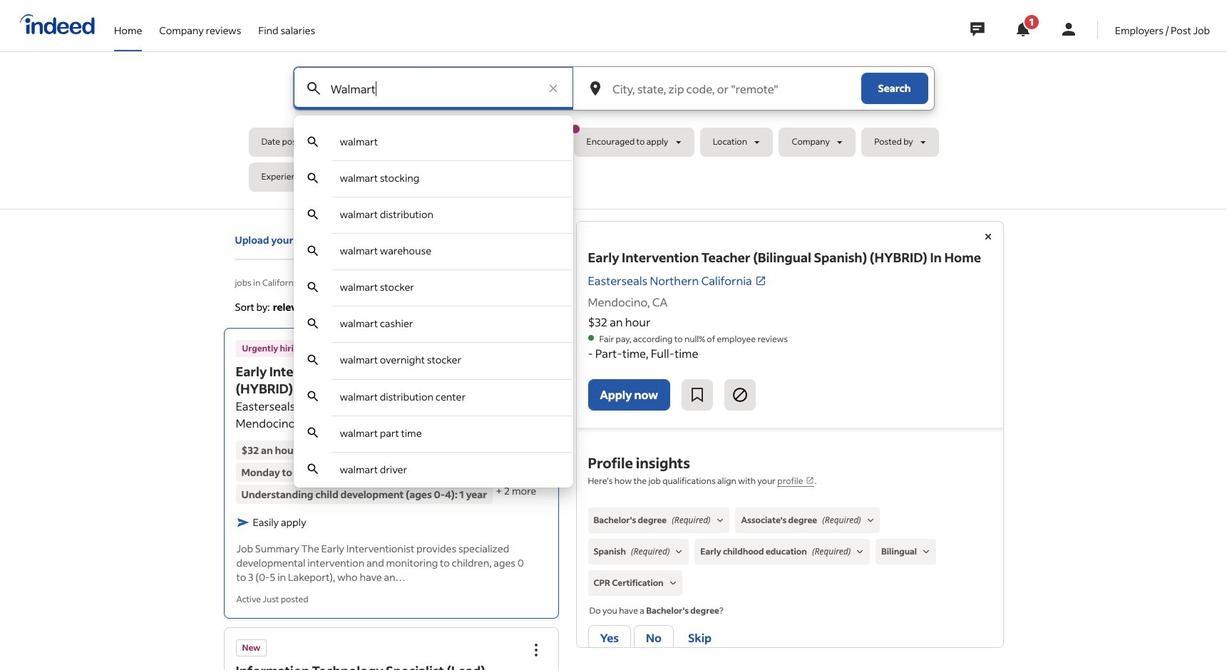 Task type: describe. For each thing, give the bounding box(es) containing it.
messages unread count 0 image
[[969, 15, 987, 44]]

close job details image
[[980, 228, 997, 245]]

clear what input image
[[546, 81, 561, 96]]

save this job image
[[689, 387, 706, 404]]

job actions for information technology specialist (lead) is collapsed image
[[528, 642, 545, 659]]

search suggestions list box
[[294, 124, 574, 488]]



Task type: vqa. For each thing, say whether or not it's contained in the screenshot.
"Not interested" image
yes



Task type: locate. For each thing, give the bounding box(es) containing it.
group
[[520, 336, 552, 367]]

not interested image
[[732, 387, 749, 404]]

Edit location text field
[[610, 67, 856, 110]]

missing qualification image
[[673, 546, 686, 559]]

search: Job title, keywords, or company text field
[[328, 67, 539, 110]]

account image
[[1061, 21, 1078, 38]]

help icon image
[[530, 299, 547, 316]]

missing qualification image
[[714, 514, 727, 527], [864, 514, 877, 527], [854, 546, 867, 559], [920, 546, 933, 559], [667, 577, 680, 590]]

easterseals northern california (opens in a new tab) image
[[755, 275, 767, 287]]

profile (opens in a new window) image
[[806, 476, 815, 485]]

None search field
[[249, 66, 979, 488]]



